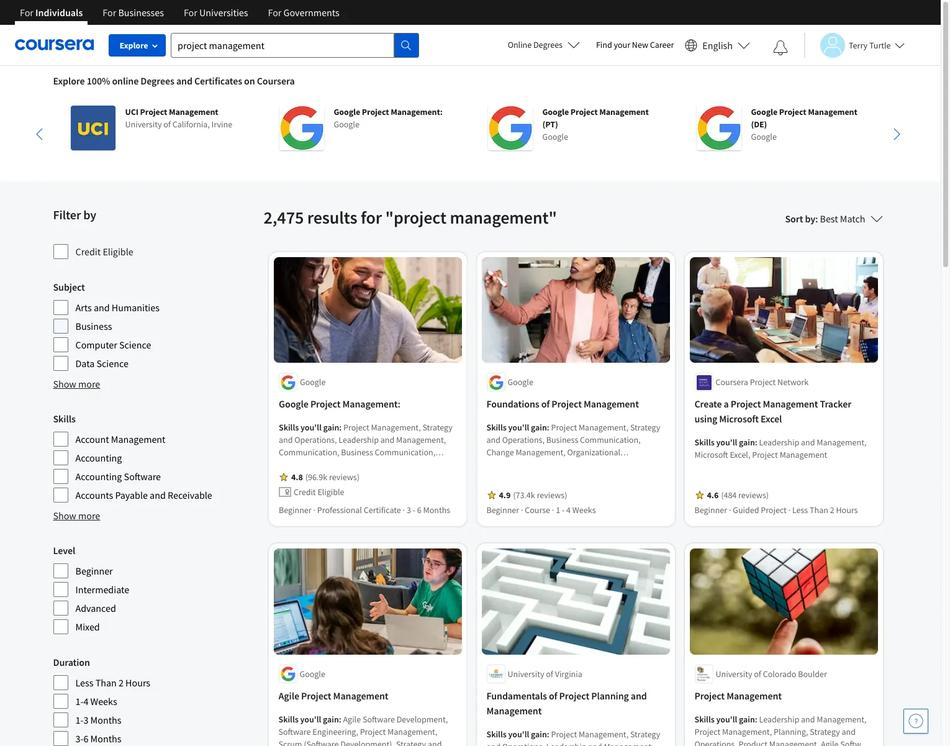 Task type: locate. For each thing, give the bounding box(es) containing it.
1
[[556, 505, 561, 516]]

operations, up "change"
[[503, 435, 545, 446]]

1 horizontal spatial leadership
[[617, 472, 657, 483]]

management inside leadership and management, microsoft excel, project management
[[780, 450, 828, 461]]

months up 3-6 months
[[90, 714, 121, 726]]

management inside uci project management university of california, irvine
[[169, 106, 218, 117]]

and inside fundamentals of project planning and management
[[631, 690, 647, 702]]

organizational
[[568, 447, 621, 458]]

project inside google project management (pt) google
[[571, 106, 598, 117]]

0 horizontal spatial university
[[125, 119, 162, 130]]

3 inside duration "group"
[[84, 714, 88, 726]]

google image
[[279, 106, 324, 150], [488, 106, 533, 150], [697, 106, 742, 150]]

(96.9k
[[305, 472, 327, 483]]

gain down the project management
[[740, 714, 756, 725]]

leadership and management, microsoft excel, project management
[[695, 437, 867, 461]]

coursera
[[257, 75, 295, 87], [716, 377, 749, 388]]

of left california, on the top
[[164, 119, 171, 130]]

1 vertical spatial credit
[[294, 487, 316, 498]]

explore inside explore dropdown button
[[120, 40, 148, 51]]

management, down tracker
[[817, 437, 867, 448]]

virginia
[[555, 669, 583, 680]]

microsoft left excel,
[[695, 450, 729, 461]]

0 vertical spatial 6
[[417, 505, 422, 516]]

management, inside project management, strategy and operations, leadership and management
[[579, 729, 629, 740]]

fundamentals
[[487, 690, 547, 702]]

california,
[[173, 119, 210, 130]]

leadership
[[760, 437, 800, 448], [617, 472, 657, 483], [547, 741, 587, 746]]

0 horizontal spatial by
[[83, 207, 96, 222]]

1 google image from the left
[[279, 106, 324, 150]]

you'll down fundamentals
[[509, 729, 530, 740]]

credit down '4.8'
[[294, 487, 316, 498]]

1 horizontal spatial 4
[[567, 505, 571, 516]]

0 vertical spatial hours
[[837, 505, 858, 516]]

beginner
[[279, 505, 311, 516], [487, 505, 520, 516], [695, 505, 728, 516], [76, 565, 113, 577]]

coursera up a
[[716, 377, 749, 388]]

of inside fundamentals of project planning and management
[[549, 690, 558, 702]]

1 horizontal spatial 3
[[407, 505, 411, 516]]

0 horizontal spatial credit
[[76, 245, 101, 258]]

management, inside leadership and management, microsoft excel, project management
[[817, 437, 867, 448]]

2
[[831, 505, 835, 516], [119, 677, 124, 689]]

accounting down account
[[76, 452, 122, 464]]

(pt)
[[543, 119, 558, 130]]

account
[[76, 433, 109, 446]]

science down computer science
[[97, 357, 129, 370]]

2 operations, from the top
[[503, 741, 545, 746]]

beginner for beginner · guided project · less than 2 hours
[[695, 505, 728, 516]]

1- up 1-3 months
[[76, 695, 84, 708]]

skills you'll gain : down the google project management:
[[279, 422, 343, 433]]

communication, up organizational
[[580, 435, 641, 446]]

4 for from the left
[[268, 6, 282, 19]]

3 google image from the left
[[697, 106, 742, 150]]

0 horizontal spatial business
[[76, 320, 112, 332]]

0 vertical spatial science
[[119, 339, 151, 351]]

0 vertical spatial more
[[78, 378, 100, 390]]

4 right '1'
[[567, 505, 571, 516]]

0 horizontal spatial explore
[[53, 75, 85, 87]]

of left the virginia
[[546, 669, 554, 680]]

1 more from the top
[[78, 378, 100, 390]]

1 operations, from the top
[[503, 435, 545, 446]]

0 vertical spatial less
[[793, 505, 809, 516]]

english
[[703, 39, 733, 51]]

beginner down 4.9
[[487, 505, 520, 516]]

· down (484
[[730, 505, 732, 516]]

strategy inside project management, strategy and operations, business communication, change management, organizational development, communication, culture, emotional intelligence, influencing, leadership and management, people management, planning
[[631, 422, 661, 433]]

reviews) up '1'
[[537, 490, 568, 501]]

1 show from the top
[[53, 378, 76, 390]]

1 vertical spatial weeks
[[90, 695, 117, 708]]

1 1- from the top
[[76, 695, 84, 708]]

1 vertical spatial 4
[[84, 695, 88, 708]]

accounting
[[76, 452, 122, 464], [76, 470, 122, 483]]

1 horizontal spatial university
[[508, 669, 545, 680]]

3 for from the left
[[184, 6, 198, 19]]

1 vertical spatial degrees
[[141, 75, 175, 87]]

0 vertical spatial planning
[[633, 484, 665, 496]]

show more
[[53, 378, 100, 390], [53, 510, 100, 522]]

1 show more from the top
[[53, 378, 100, 390]]

people
[[554, 484, 579, 496]]

google project management: google
[[334, 106, 443, 130]]

1 horizontal spatial coursera
[[716, 377, 749, 388]]

1 vertical spatial leadership
[[617, 472, 657, 483]]

find your new career link
[[590, 37, 681, 53]]

1 vertical spatial 3
[[84, 714, 88, 726]]

university down uci
[[125, 119, 162, 130]]

you'll up excel,
[[717, 437, 738, 448]]

credit eligible down (96.9k
[[294, 487, 344, 498]]

show more down data
[[53, 378, 100, 390]]

2 horizontal spatial reviews)
[[739, 490, 769, 501]]

· right the certificate
[[403, 505, 405, 516]]

2 horizontal spatial google image
[[697, 106, 742, 150]]

google project management (pt) google
[[543, 106, 649, 142]]

4.8 (96.9k reviews)
[[291, 472, 359, 483]]

: down create a project management tracker using microsoft excel at bottom
[[756, 437, 758, 448]]

months
[[423, 505, 450, 516], [90, 714, 121, 726], [90, 733, 121, 745]]

reviews) for of
[[537, 490, 568, 501]]

1 vertical spatial operations,
[[503, 741, 545, 746]]

1 vertical spatial hours
[[126, 677, 150, 689]]

1 horizontal spatial reviews)
[[537, 490, 568, 501]]

0 horizontal spatial weeks
[[90, 695, 117, 708]]

communication,
[[580, 435, 641, 446], [540, 460, 601, 471]]

6 inside duration "group"
[[84, 733, 88, 745]]

you'll
[[300, 422, 321, 433], [509, 422, 530, 433], [717, 437, 738, 448], [300, 714, 321, 725], [717, 714, 738, 725], [509, 729, 530, 740]]

1 vertical spatial management:
[[342, 398, 400, 410]]

months down 1-3 months
[[90, 733, 121, 745]]

0 horizontal spatial 2
[[119, 677, 124, 689]]

humanities
[[112, 301, 160, 314]]

0 vertical spatial communication,
[[580, 435, 641, 446]]

culture,
[[602, 460, 631, 471]]

you'll down agile project management
[[300, 714, 321, 725]]

0 vertical spatial operations,
[[503, 435, 545, 446]]

0 vertical spatial coursera
[[257, 75, 295, 87]]

0 vertical spatial eligible
[[103, 245, 133, 258]]

0 vertical spatial show more button
[[53, 377, 100, 392]]

excel,
[[730, 450, 751, 461]]

2 - from the left
[[562, 505, 565, 516]]

credit
[[76, 245, 101, 258], [294, 487, 316, 498]]

operations, down fundamentals
[[503, 741, 545, 746]]

1 vertical spatial microsoft
[[695, 450, 729, 461]]

- right '1'
[[562, 505, 565, 516]]

communication, up people
[[540, 460, 601, 471]]

agile
[[279, 690, 299, 702]]

management inside create a project management tracker using microsoft excel
[[763, 398, 819, 410]]

reviews) for project
[[329, 472, 359, 483]]

1 vertical spatial science
[[97, 357, 129, 370]]

filter
[[53, 207, 81, 222]]

1 vertical spatial eligible
[[317, 487, 344, 498]]

3 right the certificate
[[407, 505, 411, 516]]

skills inside group
[[53, 413, 76, 425]]

1 horizontal spatial planning
[[633, 484, 665, 496]]

1 vertical spatial accounting
[[76, 470, 122, 483]]

business up organizational
[[547, 435, 579, 446]]

show more button
[[53, 377, 100, 392], [53, 508, 100, 523]]

strategy inside project management, strategy and operations, leadership and management
[[631, 729, 661, 740]]

4 · from the left
[[552, 505, 555, 516]]

: down agile project management
[[339, 714, 342, 725]]

reviews) up guided
[[739, 490, 769, 501]]

by
[[83, 207, 96, 222], [806, 213, 816, 225]]

for
[[20, 6, 34, 19], [103, 6, 116, 19], [184, 6, 198, 19], [268, 6, 282, 19]]

1 vertical spatial show
[[53, 510, 76, 522]]

6 right the certificate
[[417, 505, 422, 516]]

0 vertical spatial leadership
[[760, 437, 800, 448]]

beginner down '4.8'
[[279, 505, 311, 516]]

management, up intelligence, at right
[[516, 447, 566, 458]]

· left professional
[[313, 505, 315, 516]]

university up fundamentals
[[508, 669, 545, 680]]

for up what do you want to learn? text box
[[268, 6, 282, 19]]

gain
[[323, 422, 339, 433], [531, 422, 547, 433], [740, 437, 756, 448], [323, 714, 339, 725], [740, 714, 756, 725], [531, 729, 547, 740]]

weeks
[[573, 505, 596, 516], [90, 695, 117, 708]]

degrees right 'online' at top left
[[141, 75, 175, 87]]

0 horizontal spatial hours
[[126, 677, 150, 689]]

skills down 'agile'
[[279, 714, 299, 725]]

2 show more from the top
[[53, 510, 100, 522]]

influencing,
[[572, 472, 615, 483]]

by right filter
[[83, 207, 96, 222]]

1 horizontal spatial less
[[793, 505, 809, 516]]

project inside project management, strategy and operations, leadership and management
[[552, 729, 577, 740]]

1 horizontal spatial hours
[[837, 505, 858, 516]]

credit down filter by
[[76, 245, 101, 258]]

help center image
[[909, 714, 924, 729]]

operations, inside project management, strategy and operations, leadership and management
[[503, 741, 545, 746]]

0 vertical spatial weeks
[[573, 505, 596, 516]]

1 accounting from the top
[[76, 452, 122, 464]]

credit eligible down filter by
[[76, 245, 133, 258]]

gain down fundamentals of project planning and management
[[531, 729, 547, 740]]

eligible up 'arts and humanities' on the left top
[[103, 245, 133, 258]]

4 up 1-3 months
[[84, 695, 88, 708]]

3
[[407, 505, 411, 516], [84, 714, 88, 726]]

hours inside duration "group"
[[126, 677, 150, 689]]

of left colorado
[[755, 669, 762, 680]]

1 vertical spatial months
[[90, 714, 121, 726]]

change
[[487, 447, 514, 458]]

2 more from the top
[[78, 510, 100, 522]]

1 horizontal spatial business
[[547, 435, 579, 446]]

management inside the skills group
[[111, 433, 166, 446]]

strategy for fundamentals of project planning and management
[[631, 729, 661, 740]]

6 down 1-3 months
[[84, 733, 88, 745]]

months for 3-6 months
[[90, 733, 121, 745]]

operations, for foundations
[[503, 435, 545, 446]]

duration group
[[53, 655, 256, 746]]

eligible down 4.8 (96.9k reviews)
[[317, 487, 344, 498]]

2 1- from the top
[[76, 714, 84, 726]]

sort by : best match
[[786, 213, 866, 225]]

3-6 months
[[76, 733, 121, 745]]

1 horizontal spatial explore
[[120, 40, 148, 51]]

1 vertical spatial coursera
[[716, 377, 749, 388]]

1 vertical spatial strategy
[[631, 729, 661, 740]]

receivable
[[168, 489, 212, 502]]

skills you'll gain : down 'agile'
[[279, 714, 343, 725]]

create a project management tracker using microsoft excel link
[[695, 397, 873, 427]]

1 horizontal spatial weeks
[[573, 505, 596, 516]]

-
[[413, 505, 415, 516], [562, 505, 565, 516]]

best
[[821, 213, 839, 225]]

advanced
[[76, 602, 116, 615]]

1 vertical spatial 6
[[84, 733, 88, 745]]

subject group
[[53, 280, 256, 372]]

- right the certificate
[[413, 505, 415, 516]]

universities
[[200, 6, 248, 19]]

more down data
[[78, 378, 100, 390]]

colorado
[[764, 669, 797, 680]]

1 horizontal spatial 6
[[417, 505, 422, 516]]

weeks up 1-3 months
[[90, 695, 117, 708]]

boulder
[[799, 669, 828, 680]]

businesses
[[118, 6, 164, 19]]

2 inside duration "group"
[[119, 677, 124, 689]]

by right sort
[[806, 213, 816, 225]]

0 horizontal spatial -
[[413, 505, 415, 516]]

2 show from the top
[[53, 510, 76, 522]]

for for individuals
[[20, 6, 34, 19]]

and inside the skills group
[[150, 489, 166, 502]]

1 horizontal spatial 2
[[831, 505, 835, 516]]

of for foundations of project management
[[542, 398, 550, 410]]

0 vertical spatial 3
[[407, 505, 411, 516]]

0 vertical spatial 2
[[831, 505, 835, 516]]

science down humanities at the left top
[[119, 339, 151, 351]]

2 horizontal spatial university
[[716, 669, 753, 680]]

0 horizontal spatial than
[[95, 677, 117, 689]]

0 horizontal spatial less
[[76, 677, 93, 689]]

foundations
[[487, 398, 540, 410]]

1 horizontal spatial degrees
[[534, 39, 563, 50]]

for governments
[[268, 6, 340, 19]]

None search field
[[171, 33, 419, 57]]

credit eligible
[[76, 245, 133, 258], [294, 487, 344, 498]]

management, down fundamentals of project planning and management link
[[579, 729, 629, 740]]

microsoft down a
[[720, 413, 759, 425]]

of down the university of virginia at bottom right
[[549, 690, 558, 702]]

beginner · course · 1 - 4 weeks
[[487, 505, 596, 516]]

of for fundamentals of project planning and management
[[549, 690, 558, 702]]

reviews) right (96.9k
[[329, 472, 359, 483]]

and inside subject "group"
[[94, 301, 110, 314]]

management: inside google project management: google
[[391, 106, 443, 117]]

skills you'll gain :
[[279, 422, 343, 433], [487, 422, 552, 433], [695, 437, 760, 448], [279, 714, 343, 725], [695, 714, 760, 725], [487, 729, 552, 740]]

explore down for businesses
[[120, 40, 148, 51]]

for universities
[[184, 6, 248, 19]]

0 vertical spatial credit
[[76, 245, 101, 258]]

less right guided
[[793, 505, 809, 516]]

skills up account
[[53, 413, 76, 425]]

account management
[[76, 433, 166, 446]]

1 horizontal spatial credit eligible
[[294, 487, 344, 498]]

governments
[[284, 6, 340, 19]]

1 vertical spatial planning
[[592, 690, 629, 702]]

1 vertical spatial 2
[[119, 677, 124, 689]]

4 inside duration "group"
[[84, 695, 88, 708]]

of
[[164, 119, 171, 130], [542, 398, 550, 410], [546, 669, 554, 680], [755, 669, 762, 680], [549, 690, 558, 702]]

operations,
[[503, 435, 545, 446], [503, 741, 545, 746]]

months right the certificate
[[423, 505, 450, 516]]

beginner · professional certificate · 3 - 6 months
[[279, 505, 450, 516]]

2 vertical spatial leadership
[[547, 741, 587, 746]]

leadership down culture,
[[617, 472, 657, 483]]

0 horizontal spatial credit eligible
[[76, 245, 133, 258]]

show more button down data
[[53, 377, 100, 392]]

than inside duration "group"
[[95, 677, 117, 689]]

degrees right online on the right
[[534, 39, 563, 50]]

management, up course
[[503, 484, 553, 496]]

0 horizontal spatial leadership
[[547, 741, 587, 746]]

2 horizontal spatial leadership
[[760, 437, 800, 448]]

show down data
[[53, 378, 76, 390]]

microsoft inside create a project management tracker using microsoft excel
[[720, 413, 759, 425]]

0 vertical spatial show more
[[53, 378, 100, 390]]

1 vertical spatial show more
[[53, 510, 100, 522]]

2 google image from the left
[[488, 106, 533, 150]]

of for university of virginia
[[546, 669, 554, 680]]

beginner down "4.6"
[[695, 505, 728, 516]]

2 for from the left
[[103, 6, 116, 19]]

0 vertical spatial strategy
[[631, 422, 661, 433]]

google image for (de)
[[697, 106, 742, 150]]

business up computer
[[76, 320, 112, 332]]

2 accounting from the top
[[76, 470, 122, 483]]

4.8
[[291, 472, 303, 483]]

1 horizontal spatial by
[[806, 213, 816, 225]]

less up 1-4 weeks
[[76, 677, 93, 689]]

0 horizontal spatial planning
[[592, 690, 629, 702]]

and inside leadership and management, microsoft excel, project management
[[802, 437, 816, 448]]

2 show more button from the top
[[53, 508, 100, 523]]

strategy
[[631, 422, 661, 433], [631, 729, 661, 740]]

1 horizontal spatial google image
[[488, 106, 533, 150]]

1 strategy from the top
[[631, 422, 661, 433]]

0 horizontal spatial reviews)
[[329, 472, 359, 483]]

· left '1'
[[552, 505, 555, 516]]

emotional
[[487, 472, 524, 483]]

payable
[[115, 489, 148, 502]]

skills you'll gain : down foundations
[[487, 422, 552, 433]]

0 vertical spatial than
[[810, 505, 829, 516]]

0 vertical spatial 1-
[[76, 695, 84, 708]]

2 · from the left
[[403, 505, 405, 516]]

· down "(73.4k"
[[521, 505, 524, 516]]

1 vertical spatial more
[[78, 510, 100, 522]]

certificate
[[364, 505, 401, 516]]

1 show more button from the top
[[53, 377, 100, 392]]

operations, inside project management, strategy and operations, business communication, change management, organizational development, communication, culture, emotional intelligence, influencing, leadership and management, people management, planning
[[503, 435, 545, 446]]

1 vertical spatial show more button
[[53, 508, 100, 523]]

0 vertical spatial show
[[53, 378, 76, 390]]

management, up organizational
[[579, 422, 629, 433]]

1 vertical spatial explore
[[53, 75, 85, 87]]

for
[[361, 206, 382, 229]]

months for 1-3 months
[[90, 714, 121, 726]]

leadership inside project management, strategy and operations, business communication, change management, organizational development, communication, culture, emotional intelligence, influencing, leadership and management, people management, planning
[[617, 472, 657, 483]]

2 vertical spatial months
[[90, 733, 121, 745]]

project management link
[[695, 688, 873, 703]]

for left businesses
[[103, 6, 116, 19]]

1 vertical spatial less
[[76, 677, 93, 689]]

coursera right on
[[257, 75, 295, 87]]

1 for from the left
[[20, 6, 34, 19]]

beginner inside the level group
[[76, 565, 113, 577]]

reviews) for a
[[739, 490, 769, 501]]

0 vertical spatial microsoft
[[720, 413, 759, 425]]

0 vertical spatial management:
[[391, 106, 443, 117]]

leadership down excel
[[760, 437, 800, 448]]

1 vertical spatial 1-
[[76, 714, 84, 726]]

0 horizontal spatial 3
[[84, 714, 88, 726]]

0 vertical spatial degrees
[[534, 39, 563, 50]]

accounting up accounts
[[76, 470, 122, 483]]

0 horizontal spatial google image
[[279, 106, 324, 150]]

of right foundations
[[542, 398, 550, 410]]

4.6 (484 reviews)
[[708, 490, 769, 501]]

of inside the foundations of project management link
[[542, 398, 550, 410]]

beginner up intermediate
[[76, 565, 113, 577]]

project
[[140, 106, 167, 117], [362, 106, 389, 117], [571, 106, 598, 117], [780, 106, 807, 117], [751, 377, 776, 388], [310, 398, 341, 410], [552, 398, 582, 410], [731, 398, 762, 410], [552, 422, 577, 433], [753, 450, 779, 461], [761, 505, 787, 516], [301, 690, 332, 702], [560, 690, 590, 702], [695, 690, 725, 702], [552, 729, 577, 740]]

1 vertical spatial business
[[547, 435, 579, 446]]

show
[[53, 378, 76, 390], [53, 510, 76, 522]]

google project management (de) google
[[752, 106, 858, 142]]

2 strategy from the top
[[631, 729, 661, 740]]

than
[[810, 505, 829, 516], [95, 677, 117, 689]]

beginner for beginner · professional certificate · 3 - 6 months
[[279, 505, 311, 516]]

accounts
[[76, 489, 113, 502]]

google image for google
[[279, 106, 324, 150]]

sort
[[786, 213, 804, 225]]

intermediate
[[76, 584, 129, 596]]

planning inside project management, strategy and operations, business communication, change management, organizational development, communication, culture, emotional intelligence, influencing, leadership and management, people management, planning
[[633, 484, 665, 496]]

degrees
[[534, 39, 563, 50], [141, 75, 175, 87]]

university of california, irvine image
[[71, 106, 115, 150]]



Task type: describe. For each thing, give the bounding box(es) containing it.
explore for explore 100% online degrees and certificates on coursera
[[53, 75, 85, 87]]

data science
[[76, 357, 129, 370]]

network
[[778, 377, 809, 388]]

agile project management link
[[279, 688, 457, 703]]

professional
[[317, 505, 362, 516]]

you'll down the project management
[[717, 714, 738, 725]]

development,
[[487, 460, 538, 471]]

english button
[[681, 25, 756, 65]]

show more for data science
[[53, 378, 100, 390]]

arts
[[76, 301, 92, 314]]

project inside fundamentals of project planning and management
[[560, 690, 590, 702]]

What do you want to learn? text field
[[171, 33, 395, 57]]

1 vertical spatial communication,
[[540, 460, 601, 471]]

for for governments
[[268, 6, 282, 19]]

skills down using
[[695, 437, 715, 448]]

irvine
[[212, 119, 232, 130]]

match
[[841, 213, 866, 225]]

skills you'll gain : down the project management
[[695, 714, 760, 725]]

science for data science
[[97, 357, 129, 370]]

google project management: link
[[279, 397, 457, 412]]

for businesses
[[103, 6, 164, 19]]

less than 2 hours
[[76, 677, 150, 689]]

project inside project management, strategy and operations, business communication, change management, organizational development, communication, culture, emotional intelligence, influencing, leadership and management, people management, planning
[[552, 422, 577, 433]]

management"
[[450, 206, 557, 229]]

computer
[[76, 339, 117, 351]]

accounting for accounting software
[[76, 470, 122, 483]]

less inside duration "group"
[[76, 677, 93, 689]]

beginner for beginner
[[76, 565, 113, 577]]

by for filter
[[83, 207, 96, 222]]

new
[[633, 39, 649, 50]]

3 · from the left
[[521, 505, 524, 516]]

fundamentals of project planning and management
[[487, 690, 647, 717]]

university for project management
[[716, 669, 753, 680]]

4.9
[[499, 490, 511, 501]]

find
[[597, 39, 613, 50]]

(484
[[722, 490, 737, 501]]

more for data
[[78, 378, 100, 390]]

explore for explore
[[120, 40, 148, 51]]

: down the google project management:
[[339, 422, 342, 433]]

a
[[724, 398, 729, 410]]

course
[[525, 505, 551, 516]]

3-
[[76, 733, 84, 745]]

data
[[76, 357, 95, 370]]

skills you'll gain : down fundamentals
[[487, 729, 552, 740]]

leadership inside project management, strategy and operations, leadership and management
[[547, 741, 587, 746]]

show for data
[[53, 378, 76, 390]]

management: for google project management:
[[342, 398, 400, 410]]

skills up "change"
[[487, 422, 507, 433]]

1- for 4
[[76, 695, 84, 708]]

certificates
[[194, 75, 242, 87]]

terry turtle
[[850, 39, 891, 51]]

gain down foundations of project management
[[531, 422, 547, 433]]

gain down agile project management
[[323, 714, 339, 725]]

: down fundamentals of project planning and management
[[547, 729, 550, 740]]

skills down fundamentals
[[487, 729, 507, 740]]

for individuals
[[20, 6, 83, 19]]

0 horizontal spatial eligible
[[103, 245, 133, 258]]

beginner · guided project · less than 2 hours
[[695, 505, 858, 516]]

project inside leadership and management, microsoft excel, project management
[[753, 450, 779, 461]]

management inside fundamentals of project planning and management
[[487, 705, 542, 717]]

create a project management tracker using microsoft excel
[[695, 398, 852, 425]]

0 vertical spatial months
[[423, 505, 450, 516]]

agile project management
[[279, 690, 389, 702]]

0 horizontal spatial coursera
[[257, 75, 295, 87]]

business inside subject "group"
[[76, 320, 112, 332]]

project management, strategy and operations, business communication, change management, organizational development, communication, culture, emotional intelligence, influencing, leadership and management, people management, planning
[[487, 422, 665, 496]]

google project management:
[[279, 398, 400, 410]]

find your new career
[[597, 39, 674, 50]]

accounts payable and receivable
[[76, 489, 212, 502]]

show notifications image
[[774, 40, 789, 55]]

1 horizontal spatial than
[[810, 505, 829, 516]]

100%
[[87, 75, 110, 87]]

skills up '4.8'
[[279, 422, 299, 433]]

(73.4k
[[513, 490, 536, 501]]

strategy for foundations of project management
[[631, 422, 661, 433]]

subject
[[53, 281, 85, 293]]

accounting for accounting
[[76, 452, 122, 464]]

project management, strategy and operations, leadership and management
[[487, 729, 661, 746]]

science for computer science
[[119, 339, 151, 351]]

terry turtle button
[[805, 33, 905, 57]]

1-4 weeks
[[76, 695, 117, 708]]

gain down the google project management:
[[323, 422, 339, 433]]

coursera project network
[[716, 377, 809, 388]]

show more button for data
[[53, 377, 100, 392]]

management, down influencing,
[[581, 484, 631, 496]]

"project
[[386, 206, 447, 229]]

leadership inside leadership and management, microsoft excel, project management
[[760, 437, 800, 448]]

filter by
[[53, 207, 96, 222]]

accounting software
[[76, 470, 161, 483]]

4.6
[[708, 490, 719, 501]]

more for accounts
[[78, 510, 100, 522]]

your
[[614, 39, 631, 50]]

uci project management university of california, irvine
[[125, 106, 232, 130]]

foundations of project management
[[487, 398, 639, 410]]

online
[[508, 39, 532, 50]]

0 vertical spatial 4
[[567, 505, 571, 516]]

individuals
[[35, 6, 83, 19]]

coursera image
[[15, 35, 94, 55]]

management inside google project management (de) google
[[809, 106, 858, 117]]

by for sort
[[806, 213, 816, 225]]

show for accounts
[[53, 510, 76, 522]]

4.9 (73.4k reviews)
[[499, 490, 568, 501]]

terry
[[850, 39, 868, 51]]

1 - from the left
[[413, 505, 415, 516]]

guided
[[733, 505, 760, 516]]

you'll down the google project management:
[[300, 422, 321, 433]]

1- for 3
[[76, 714, 84, 726]]

: left best
[[816, 213, 819, 225]]

google image for (pt)
[[488, 106, 533, 150]]

banner navigation
[[10, 0, 350, 34]]

1 · from the left
[[313, 505, 315, 516]]

skills group
[[53, 411, 256, 503]]

business inside project management, strategy and operations, business communication, change management, organizational development, communication, culture, emotional intelligence, influencing, leadership and management, people management, planning
[[547, 435, 579, 446]]

foundations of project management link
[[487, 397, 665, 412]]

: down the project management
[[756, 714, 758, 725]]

2,475
[[264, 206, 304, 229]]

beginner for beginner · course · 1 - 4 weeks
[[487, 505, 520, 516]]

results
[[307, 206, 358, 229]]

project inside google project management (de) google
[[780, 106, 807, 117]]

university of virginia
[[508, 669, 583, 680]]

2,475 results for "project management"
[[264, 206, 557, 229]]

for for universities
[[184, 6, 198, 19]]

level group
[[53, 543, 256, 635]]

arts and humanities
[[76, 301, 160, 314]]

of for university of colorado boulder
[[755, 669, 762, 680]]

excel
[[761, 413, 783, 425]]

0 vertical spatial credit eligible
[[76, 245, 133, 258]]

weeks inside duration "group"
[[90, 695, 117, 708]]

project inside google project management: google
[[362, 106, 389, 117]]

university for fundamentals of project planning and management
[[508, 669, 545, 680]]

planning inside fundamentals of project planning and management
[[592, 690, 629, 702]]

skills down the project management
[[695, 714, 715, 725]]

5 · from the left
[[730, 505, 732, 516]]

skills you'll gain : up excel,
[[695, 437, 760, 448]]

management: for google project management: google
[[391, 106, 443, 117]]

explore button
[[109, 34, 166, 57]]

university inside uci project management university of california, irvine
[[125, 119, 162, 130]]

(de)
[[752, 119, 768, 130]]

gain up excel,
[[740, 437, 756, 448]]

microsoft inside leadership and management, microsoft excel, project management
[[695, 450, 729, 461]]

project inside create a project management tracker using microsoft excel
[[731, 398, 762, 410]]

duration
[[53, 656, 90, 669]]

1-3 months
[[76, 714, 121, 726]]

software
[[124, 470, 161, 483]]

show more for accounts payable and receivable
[[53, 510, 100, 522]]

show more button for accounts
[[53, 508, 100, 523]]

explore 100% online degrees and certificates on coursera
[[53, 75, 295, 87]]

career
[[651, 39, 674, 50]]

6 · from the left
[[789, 505, 791, 516]]

: down foundations of project management
[[547, 422, 550, 433]]

tracker
[[821, 398, 852, 410]]

management inside google project management (pt) google
[[600, 106, 649, 117]]

1 vertical spatial credit eligible
[[294, 487, 344, 498]]

create
[[695, 398, 722, 410]]

on
[[244, 75, 255, 87]]

project management
[[695, 690, 782, 702]]

of inside uci project management university of california, irvine
[[164, 119, 171, 130]]

0 horizontal spatial degrees
[[141, 75, 175, 87]]

operations, for fundamentals
[[503, 741, 545, 746]]

uci
[[125, 106, 139, 117]]

for for businesses
[[103, 6, 116, 19]]

degrees inside popup button
[[534, 39, 563, 50]]

project inside uci project management university of california, irvine
[[140, 106, 167, 117]]

1 horizontal spatial credit
[[294, 487, 316, 498]]

you'll down foundations
[[509, 422, 530, 433]]



Task type: vqa. For each thing, say whether or not it's contained in the screenshot.
Foundations of Cybersecurity
no



